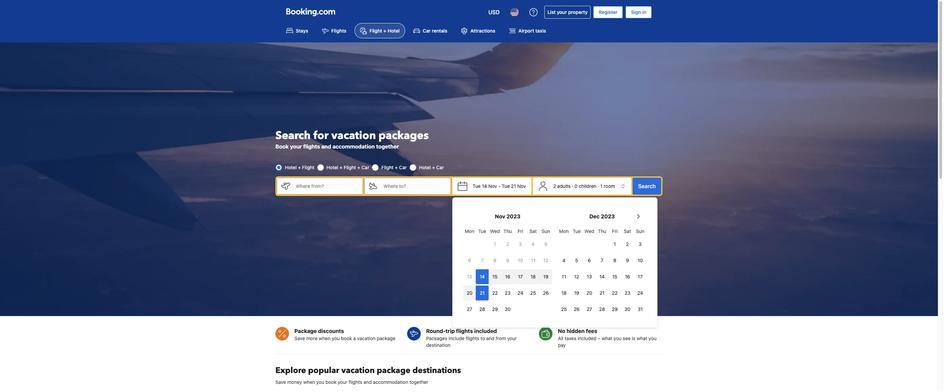 Task type: describe. For each thing, give the bounding box(es) containing it.
you left see
[[614, 336, 622, 342]]

list your property link
[[545, 6, 591, 19]]

14 for 14 dec 2023 checkbox at the right bottom of the page
[[600, 274, 605, 280]]

21 cell
[[476, 285, 489, 301]]

see
[[623, 336, 631, 342]]

packages
[[379, 128, 429, 143]]

flights inside search for vacation packages book your flights and accommodation together
[[303, 144, 320, 150]]

5 Nov 2023 checkbox
[[540, 237, 553, 252]]

save inside package discounts save more when you book a vacation package
[[295, 336, 305, 342]]

+ for hotel + flight + car
[[340, 165, 343, 171]]

12 for "12" option
[[575, 274, 580, 280]]

hotel + car
[[419, 165, 444, 171]]

is
[[632, 336, 636, 342]]

14 left -
[[482, 183, 487, 189]]

14 Nov 2023 checkbox
[[476, 270, 489, 285]]

sun for dec 2023
[[637, 229, 645, 235]]

18 Dec 2023 checkbox
[[558, 286, 571, 301]]

–
[[598, 336, 601, 342]]

6 for 6 checkbox
[[588, 258, 591, 264]]

dec 2023
[[590, 214, 615, 220]]

flight + hotel
[[370, 28, 400, 34]]

30 Dec 2023 checkbox
[[622, 302, 634, 317]]

include
[[449, 336, 465, 342]]

2 Nov 2023 checkbox
[[502, 237, 514, 252]]

21 for 21 dec 2023 checkbox
[[600, 291, 605, 296]]

package
[[295, 329, 317, 335]]

dec
[[590, 214, 600, 220]]

round-trip flights included packages include flights to and from your destination
[[427, 329, 517, 349]]

2 24 from the left
[[638, 291, 644, 296]]

register
[[599, 9, 618, 15]]

you inside explore popular vacation package destinations save money when you book your flights and accommodation together
[[317, 380, 325, 386]]

your inside search for vacation packages book your flights and accommodation together
[[290, 144, 302, 150]]

tue left -
[[473, 183, 481, 189]]

4 Dec 2023 checkbox
[[558, 254, 571, 269]]

12 for 12 option
[[544, 258, 549, 264]]

explore popular vacation package destinations save money when you book your flights and accommodation together
[[276, 366, 461, 386]]

25 Dec 2023 checkbox
[[558, 302, 571, 317]]

13 for '13 nov 2023' option at the bottom of page
[[467, 274, 473, 280]]

21 Dec 2023 checkbox
[[596, 286, 609, 301]]

24 Nov 2023 checkbox
[[514, 286, 527, 301]]

24 Dec 2023 checkbox
[[634, 286, 647, 301]]

2 adults · 0 children · 1 room
[[554, 183, 616, 189]]

sun for nov 2023
[[542, 229, 551, 235]]

tue up 5 option
[[573, 229, 581, 235]]

hotel + flight + car
[[327, 165, 370, 171]]

0
[[575, 183, 578, 189]]

16 for 16 dec 2023 option at the right of page
[[625, 274, 631, 280]]

22 for 22 option
[[493, 291, 498, 296]]

sign in link
[[626, 6, 652, 18]]

vacation for packages
[[332, 128, 376, 143]]

26 for 26 nov 2023 option
[[543, 291, 549, 296]]

room
[[604, 183, 616, 189]]

5 Dec 2023 checkbox
[[571, 254, 584, 269]]

nov 2023
[[495, 214, 521, 220]]

together inside explore popular vacation package destinations save money when you book your flights and accommodation together
[[410, 380, 429, 386]]

round-
[[427, 329, 446, 335]]

discounts
[[318, 329, 344, 335]]

accommodation inside explore popular vacation package destinations save money when you book your flights and accommodation together
[[373, 380, 409, 386]]

1 what from the left
[[602, 336, 613, 342]]

19 Nov 2023 checkbox
[[540, 270, 553, 285]]

destinations
[[413, 366, 461, 377]]

property
[[569, 9, 588, 15]]

tue up 7 checkbox
[[479, 229, 487, 235]]

23 for 23 checkbox
[[625, 291, 631, 296]]

26 for 26 checkbox
[[574, 307, 580, 313]]

from
[[496, 336, 506, 342]]

31
[[638, 307, 643, 313]]

27 Dec 2023 checkbox
[[584, 302, 596, 317]]

to
[[481, 336, 485, 342]]

package inside package discounts save more when you book a vacation package
[[377, 336, 396, 342]]

3 for dec 2023
[[639, 242, 642, 247]]

1 Dec 2023 checkbox
[[609, 237, 622, 252]]

wed for nov 2023
[[490, 229, 500, 235]]

adults
[[558, 183, 571, 189]]

1 Nov 2023 checkbox
[[489, 237, 502, 252]]

included inside round-trip flights included packages include flights to and from your destination
[[475, 329, 497, 335]]

22 for 22 'checkbox'
[[613, 291, 618, 296]]

26 Nov 2023 checkbox
[[540, 286, 553, 301]]

when inside explore popular vacation package destinations save money when you book your flights and accommodation together
[[304, 380, 315, 386]]

11 Dec 2023 checkbox
[[558, 270, 571, 285]]

21 for 21 checkbox at bottom
[[480, 291, 485, 296]]

13 Dec 2023 checkbox
[[584, 270, 596, 285]]

destination
[[427, 343, 451, 349]]

flights
[[332, 28, 347, 34]]

+ for flight + car
[[395, 165, 398, 171]]

attractions link
[[456, 23, 501, 39]]

rentals
[[432, 28, 448, 34]]

15 for the 15 option
[[613, 274, 618, 280]]

1 24 from the left
[[518, 291, 524, 296]]

18 for 18 nov 2023 option
[[531, 274, 536, 280]]

children
[[579, 183, 597, 189]]

19 cell
[[540, 269, 553, 285]]

9 for 9 option
[[627, 258, 630, 264]]

8 for 8 "checkbox"
[[614, 258, 617, 264]]

popular
[[308, 366, 340, 377]]

usd
[[489, 9, 500, 15]]

hotel + flight
[[285, 165, 315, 171]]

a
[[354, 336, 356, 342]]

car rentals
[[423, 28, 448, 34]]

no hidden fees all taxes included – what you see is what you pay
[[558, 329, 657, 349]]

1 for dec 2023
[[614, 242, 616, 247]]

airport taxis
[[519, 28, 547, 34]]

car rentals link
[[408, 23, 453, 39]]

8 Nov 2023 checkbox
[[489, 254, 502, 269]]

1 for nov 2023
[[494, 242, 496, 247]]

7 for 7 checkbox
[[481, 258, 484, 264]]

17 Nov 2023 checkbox
[[514, 270, 527, 285]]

29 Dec 2023 checkbox
[[609, 302, 622, 317]]

7 Nov 2023 checkbox
[[476, 254, 489, 269]]

search for vacation packages book your flights and accommodation together
[[276, 128, 429, 150]]

thu for dec
[[598, 229, 607, 235]]

pay
[[558, 343, 566, 349]]

airport
[[519, 28, 535, 34]]

in
[[643, 9, 647, 15]]

your inside round-trip flights included packages include flights to and from your destination
[[508, 336, 517, 342]]

sign
[[632, 9, 642, 15]]

grid for nov
[[464, 225, 553, 317]]

9 Dec 2023 checkbox
[[622, 254, 634, 269]]

7 for 7 dec 2023 checkbox
[[601, 258, 604, 264]]

+ for hotel + flight
[[298, 165, 301, 171]]

Where from? field
[[291, 178, 363, 195]]

thu for nov
[[504, 229, 512, 235]]

packages
[[427, 336, 448, 342]]

1 10 from the left
[[518, 258, 523, 264]]

20 for 20 option
[[587, 291, 593, 296]]

accommodation inside search for vacation packages book your flights and accommodation together
[[333, 144, 375, 150]]

16 cell
[[502, 269, 514, 285]]

and inside explore popular vacation package destinations save money when you book your flights and accommodation together
[[364, 380, 372, 386]]

sat for nov 2023
[[530, 229, 537, 235]]

8 Dec 2023 checkbox
[[609, 254, 622, 269]]

flight + hotel link
[[355, 23, 405, 39]]

2023 for nov 2023
[[507, 214, 521, 220]]

2 10 from the left
[[638, 258, 643, 264]]

flights link
[[317, 23, 352, 39]]

book inside explore popular vacation package destinations save money when you book your flights and accommodation together
[[326, 380, 337, 386]]

18 Nov 2023 checkbox
[[527, 270, 540, 285]]

hotel for hotel + car
[[419, 165, 431, 171]]

28 Nov 2023 checkbox
[[476, 302, 489, 317]]

6 Nov 2023 checkbox
[[464, 254, 476, 269]]

20 for the 20 checkbox
[[467, 291, 473, 296]]

12 Nov 2023 checkbox
[[540, 254, 553, 269]]

22 Dec 2023 checkbox
[[609, 286, 622, 301]]

19 for the 19 nov 2023 'option'
[[544, 274, 549, 280]]

3 for nov 2023
[[519, 242, 522, 247]]

attractions
[[471, 28, 496, 34]]

2 Dec 2023 checkbox
[[622, 237, 634, 252]]

car inside 'car rentals' link
[[423, 28, 431, 34]]

and inside search for vacation packages book your flights and accommodation together
[[322, 144, 331, 150]]

11 Nov 2023 checkbox
[[527, 254, 540, 269]]

list
[[548, 9, 556, 15]]

11 for 11 checkbox
[[531, 258, 536, 264]]

27 for '27 nov 2023' checkbox on the bottom of the page
[[467, 307, 473, 313]]

search button
[[633, 178, 662, 195]]

hidden
[[567, 329, 585, 335]]

10 Dec 2023 checkbox
[[634, 254, 647, 269]]

-
[[499, 183, 501, 189]]

stays
[[296, 28, 308, 34]]



Task type: locate. For each thing, give the bounding box(es) containing it.
when down discounts
[[319, 336, 331, 342]]

0 horizontal spatial 22
[[493, 291, 498, 296]]

2 grid from the left
[[558, 225, 647, 317]]

25 for 25 option
[[562, 307, 567, 313]]

29 right the 28 dec 2023 checkbox
[[612, 307, 618, 313]]

19 inside the 19 nov 2023 'option'
[[544, 274, 549, 280]]

30 right 29 nov 2023 checkbox at the right of page
[[505, 307, 511, 313]]

2 sun from the left
[[637, 229, 645, 235]]

26 right 25 option
[[574, 307, 580, 313]]

6
[[468, 258, 471, 264], [588, 258, 591, 264]]

8 inside "checkbox"
[[614, 258, 617, 264]]

search inside button
[[639, 183, 656, 190]]

fri up 3 option
[[518, 229, 524, 235]]

·
[[572, 183, 574, 189], [598, 183, 600, 189]]

0 vertical spatial 5
[[545, 242, 548, 247]]

0 horizontal spatial 25
[[531, 291, 536, 296]]

12 inside option
[[544, 258, 549, 264]]

2023
[[507, 214, 521, 220], [601, 214, 615, 220]]

what right –
[[602, 336, 613, 342]]

27 left 28 nov 2023 checkbox
[[467, 307, 473, 313]]

1 vertical spatial vacation
[[357, 336, 376, 342]]

21 right the 20 checkbox
[[480, 291, 485, 296]]

0 horizontal spatial 16
[[506, 274, 511, 280]]

14 inside 14 dec 2023 checkbox
[[600, 274, 605, 280]]

vacation down the a
[[342, 366, 375, 377]]

4 inside checkbox
[[532, 242, 535, 247]]

you down the popular
[[317, 380, 325, 386]]

0 horizontal spatial 3
[[519, 242, 522, 247]]

1 thu from the left
[[504, 229, 512, 235]]

25 right 24 checkbox
[[531, 291, 536, 296]]

20 Dec 2023 checkbox
[[584, 286, 596, 301]]

27 Nov 2023 checkbox
[[464, 302, 476, 317]]

27 right 26 checkbox
[[587, 307, 593, 313]]

23 Nov 2023 checkbox
[[502, 286, 514, 301]]

1
[[601, 183, 603, 189], [494, 242, 496, 247], [614, 242, 616, 247]]

0 horizontal spatial 26
[[543, 291, 549, 296]]

6 left 7 checkbox
[[468, 258, 471, 264]]

11 inside checkbox
[[531, 258, 536, 264]]

hotel
[[388, 28, 400, 34], [285, 165, 297, 171], [327, 165, 339, 171], [419, 165, 431, 171]]

package inside explore popular vacation package destinations save money when you book your flights and accommodation together
[[377, 366, 411, 377]]

book inside package discounts save more when you book a vacation package
[[341, 336, 352, 342]]

1 27 from the left
[[467, 307, 473, 313]]

1 30 from the left
[[505, 307, 511, 313]]

7 right '6 nov 2023' option
[[481, 258, 484, 264]]

0 vertical spatial package
[[377, 336, 396, 342]]

money
[[287, 380, 302, 386]]

0 horizontal spatial 8
[[494, 258, 497, 264]]

13 right "12" option
[[587, 274, 592, 280]]

4 right 3 option
[[532, 242, 535, 247]]

10 right 9 option
[[638, 258, 643, 264]]

9 for 9 nov 2023 option
[[507, 258, 510, 264]]

30 Nov 2023 checkbox
[[502, 302, 514, 317]]

0 vertical spatial book
[[341, 336, 352, 342]]

1 horizontal spatial 26
[[574, 307, 580, 313]]

29 for 29 option
[[612, 307, 618, 313]]

1 horizontal spatial 13
[[587, 274, 592, 280]]

25
[[531, 291, 536, 296], [562, 307, 567, 313]]

book
[[276, 144, 289, 150]]

30
[[505, 307, 511, 313], [625, 307, 631, 313]]

15
[[493, 274, 498, 280], [613, 274, 618, 280]]

mon for nov
[[465, 229, 475, 235]]

2 vertical spatial and
[[364, 380, 372, 386]]

tue right -
[[502, 183, 510, 189]]

together inside search for vacation packages book your flights and accommodation together
[[376, 144, 399, 150]]

0 vertical spatial 4
[[532, 242, 535, 247]]

vacation inside package discounts save more when you book a vacation package
[[357, 336, 376, 342]]

2 3 from the left
[[639, 242, 642, 247]]

29 for 29 nov 2023 checkbox at the right of page
[[493, 307, 498, 313]]

1 6 from the left
[[468, 258, 471, 264]]

1 vertical spatial 5
[[576, 258, 579, 264]]

1 horizontal spatial 6
[[588, 258, 591, 264]]

package
[[377, 336, 396, 342], [377, 366, 411, 377]]

you
[[332, 336, 340, 342], [614, 336, 622, 342], [649, 336, 657, 342], [317, 380, 325, 386]]

airport taxis link
[[504, 23, 552, 39]]

2 17 from the left
[[638, 274, 643, 280]]

17 for 17 option
[[638, 274, 643, 280]]

29 Nov 2023 checkbox
[[489, 302, 502, 317]]

1 horizontal spatial 12
[[575, 274, 580, 280]]

list your property
[[548, 9, 588, 15]]

17 right 16 dec 2023 option at the right of page
[[638, 274, 643, 280]]

1 8 from the left
[[494, 258, 497, 264]]

no
[[558, 329, 566, 335]]

0 horizontal spatial 30
[[505, 307, 511, 313]]

30 for 30 dec 2023 option
[[625, 307, 631, 313]]

0 horizontal spatial sat
[[530, 229, 537, 235]]

19 inside 19 checkbox
[[575, 291, 580, 296]]

nov left -
[[489, 183, 497, 189]]

21
[[511, 183, 516, 189], [480, 291, 485, 296], [600, 291, 605, 296]]

0 horizontal spatial 2023
[[507, 214, 521, 220]]

22 inside 'checkbox'
[[613, 291, 618, 296]]

14 for 14 nov 2023 option on the bottom
[[480, 274, 485, 280]]

· right children
[[598, 183, 600, 189]]

22 Nov 2023 checkbox
[[489, 286, 502, 301]]

26 inside 26 checkbox
[[574, 307, 580, 313]]

4 left 5 option
[[563, 258, 566, 264]]

your
[[557, 9, 567, 15], [290, 144, 302, 150], [508, 336, 517, 342], [338, 380, 348, 386]]

19 Dec 2023 checkbox
[[571, 286, 584, 301]]

24
[[518, 291, 524, 296], [638, 291, 644, 296]]

25 left 26 checkbox
[[562, 307, 567, 313]]

12 right the 11 checkbox
[[575, 274, 580, 280]]

3 right "2" option
[[639, 242, 642, 247]]

1 · from the left
[[572, 183, 574, 189]]

26 Dec 2023 checkbox
[[571, 302, 584, 317]]

together down packages
[[376, 144, 399, 150]]

1 horizontal spatial wed
[[585, 229, 595, 235]]

14 left the 15 option
[[600, 274, 605, 280]]

mon for dec
[[560, 229, 569, 235]]

8 inside option
[[494, 258, 497, 264]]

0 horizontal spatial and
[[322, 144, 331, 150]]

2 9 from the left
[[627, 258, 630, 264]]

1 horizontal spatial when
[[319, 336, 331, 342]]

11 right 10 checkbox
[[531, 258, 536, 264]]

1 28 from the left
[[480, 307, 486, 313]]

25 for 25 checkbox
[[531, 291, 536, 296]]

flights
[[303, 144, 320, 150], [456, 329, 473, 335], [466, 336, 480, 342], [349, 380, 363, 386]]

1 inside 1 "checkbox"
[[494, 242, 496, 247]]

0 vertical spatial accommodation
[[333, 144, 375, 150]]

2 2023 from the left
[[601, 214, 615, 220]]

22 inside option
[[493, 291, 498, 296]]

save
[[295, 336, 305, 342], [276, 380, 286, 386]]

1 horizontal spatial 29
[[612, 307, 618, 313]]

1 23 from the left
[[505, 291, 511, 296]]

1 vertical spatial 4
[[563, 258, 566, 264]]

0 horizontal spatial 18
[[531, 274, 536, 280]]

4
[[532, 242, 535, 247], [563, 258, 566, 264]]

1 horizontal spatial 8
[[614, 258, 617, 264]]

register link
[[594, 6, 623, 18]]

20 Nov 2023 checkbox
[[464, 286, 476, 301]]

2 horizontal spatial and
[[487, 336, 495, 342]]

2 inside option
[[627, 242, 629, 247]]

12 right 11 checkbox
[[544, 258, 549, 264]]

17
[[518, 274, 523, 280], [638, 274, 643, 280]]

1 vertical spatial package
[[377, 366, 411, 377]]

17 Dec 2023 checkbox
[[634, 270, 647, 285]]

1 vertical spatial search
[[639, 183, 656, 190]]

1 grid from the left
[[464, 225, 553, 317]]

fri for nov 2023
[[518, 229, 524, 235]]

sun up 5 checkbox
[[542, 229, 551, 235]]

sat for dec 2023
[[624, 229, 632, 235]]

0 vertical spatial search
[[276, 128, 311, 143]]

23 inside option
[[505, 291, 511, 296]]

flight inside 'flight + hotel' link
[[370, 28, 382, 34]]

1 mon from the left
[[465, 229, 475, 235]]

package discounts save more when you book a vacation package
[[295, 329, 396, 342]]

1 16 from the left
[[506, 274, 511, 280]]

tue
[[473, 183, 481, 189], [502, 183, 510, 189], [479, 229, 487, 235], [573, 229, 581, 235]]

2 wed from the left
[[585, 229, 595, 235]]

2 30 from the left
[[625, 307, 631, 313]]

20 inside checkbox
[[467, 291, 473, 296]]

together
[[376, 144, 399, 150], [410, 380, 429, 386]]

1 horizontal spatial sun
[[637, 229, 645, 235]]

21 right 20 option
[[600, 291, 605, 296]]

0 vertical spatial together
[[376, 144, 399, 150]]

2 6 from the left
[[588, 258, 591, 264]]

27
[[467, 307, 473, 313], [587, 307, 593, 313]]

0 horizontal spatial 21
[[480, 291, 485, 296]]

15 Dec 2023 checkbox
[[609, 270, 622, 285]]

21 inside cell
[[480, 291, 485, 296]]

and inside round-trip flights included packages include flights to and from your destination
[[487, 336, 495, 342]]

18 inside 18 nov 2023 option
[[531, 274, 536, 280]]

1 horizontal spatial 5
[[576, 258, 579, 264]]

taxis
[[536, 28, 547, 34]]

15 right 14 nov 2023 option on the bottom
[[493, 274, 498, 280]]

1 17 from the left
[[518, 274, 523, 280]]

vacation for package
[[342, 366, 375, 377]]

7
[[481, 258, 484, 264], [601, 258, 604, 264]]

19 left 20 option
[[575, 291, 580, 296]]

0 horizontal spatial save
[[276, 380, 286, 386]]

you inside package discounts save more when you book a vacation package
[[332, 336, 340, 342]]

2 inside checkbox
[[507, 242, 510, 247]]

1 horizontal spatial book
[[341, 336, 352, 342]]

2 horizontal spatial 2
[[627, 242, 629, 247]]

23 right 22 option
[[505, 291, 511, 296]]

12
[[544, 258, 549, 264], [575, 274, 580, 280]]

23 Dec 2023 checkbox
[[622, 286, 634, 301]]

1 horizontal spatial 2
[[554, 183, 556, 189]]

4 inside option
[[563, 258, 566, 264]]

0 horizontal spatial 20
[[467, 291, 473, 296]]

3 left the 4 checkbox
[[519, 242, 522, 247]]

1 left room
[[601, 183, 603, 189]]

fri for dec 2023
[[613, 229, 618, 235]]

16 for 16 option in the bottom right of the page
[[506, 274, 511, 280]]

0 horizontal spatial ·
[[572, 183, 574, 189]]

17 left 18 nov 2023 option
[[518, 274, 523, 280]]

1 horizontal spatial and
[[364, 380, 372, 386]]

5 for 5 checkbox
[[545, 242, 548, 247]]

1 horizontal spatial 27
[[587, 307, 593, 313]]

14
[[482, 183, 487, 189], [480, 274, 485, 280], [600, 274, 605, 280]]

0 horizontal spatial 1
[[494, 242, 496, 247]]

book down the popular
[[326, 380, 337, 386]]

mon up 4 dec 2023 option
[[560, 229, 569, 235]]

2 23 from the left
[[625, 291, 631, 296]]

grid for dec
[[558, 225, 647, 317]]

0 horizontal spatial when
[[304, 380, 315, 386]]

1 inside 1 dec 2023 "checkbox"
[[614, 242, 616, 247]]

2 right 1 "checkbox"
[[507, 242, 510, 247]]

2 horizontal spatial 1
[[614, 242, 616, 247]]

0 vertical spatial 12
[[544, 258, 549, 264]]

2 for nov 2023
[[507, 242, 510, 247]]

when inside package discounts save more when you book a vacation package
[[319, 336, 331, 342]]

24 right 23 checkbox
[[638, 291, 644, 296]]

16 right the 15 option
[[625, 274, 631, 280]]

search for search
[[639, 183, 656, 190]]

2 fri from the left
[[613, 229, 618, 235]]

+
[[384, 28, 387, 34], [298, 165, 301, 171], [340, 165, 343, 171], [358, 165, 361, 171], [395, 165, 398, 171], [432, 165, 435, 171]]

save left money
[[276, 380, 286, 386]]

car
[[423, 28, 431, 34], [362, 165, 370, 171], [399, 165, 407, 171], [437, 165, 444, 171]]

13 inside option
[[467, 274, 473, 280]]

25 Nov 2023 checkbox
[[527, 286, 540, 301]]

2 15 from the left
[[613, 274, 618, 280]]

0 horizontal spatial 28
[[480, 307, 486, 313]]

1 sat from the left
[[530, 229, 537, 235]]

2 horizontal spatial 21
[[600, 291, 605, 296]]

your right book
[[290, 144, 302, 150]]

book left the a
[[341, 336, 352, 342]]

1 2023 from the left
[[507, 214, 521, 220]]

nov right -
[[518, 183, 526, 189]]

16 Dec 2023 checkbox
[[622, 270, 634, 285]]

1 vertical spatial 12
[[575, 274, 580, 280]]

0 horizontal spatial included
[[475, 329, 497, 335]]

sat up the 4 checkbox
[[530, 229, 537, 235]]

14 Dec 2023 checkbox
[[596, 270, 609, 285]]

0 horizontal spatial wed
[[490, 229, 500, 235]]

0 horizontal spatial mon
[[465, 229, 475, 235]]

17 inside checkbox
[[518, 274, 523, 280]]

0 horizontal spatial grid
[[464, 225, 553, 317]]

13 left 14 nov 2023 option on the bottom
[[467, 274, 473, 280]]

1 horizontal spatial together
[[410, 380, 429, 386]]

27 for 27 dec 2023 checkbox
[[587, 307, 593, 313]]

3 Nov 2023 checkbox
[[514, 237, 527, 252]]

21 Nov 2023 checkbox
[[476, 286, 489, 301]]

28 Dec 2023 checkbox
[[596, 302, 609, 317]]

28 for the 28 dec 2023 checkbox
[[600, 307, 606, 313]]

20 inside option
[[587, 291, 593, 296]]

1 vertical spatial save
[[276, 380, 286, 386]]

2 28 from the left
[[600, 307, 606, 313]]

2 16 from the left
[[625, 274, 631, 280]]

+ for hotel + car
[[432, 165, 435, 171]]

stays link
[[281, 23, 314, 39]]

1 horizontal spatial 17
[[638, 274, 643, 280]]

included inside 'no hidden fees all taxes included – what you see is what you pay'
[[578, 336, 597, 342]]

tue 14 nov - tue 21 nov
[[473, 183, 526, 189]]

thu up "2 nov 2023" checkbox
[[504, 229, 512, 235]]

19 for 19 checkbox
[[575, 291, 580, 296]]

25 inside checkbox
[[531, 291, 536, 296]]

1 15 from the left
[[493, 274, 498, 280]]

2 22 from the left
[[613, 291, 618, 296]]

30 for 30 option
[[505, 307, 511, 313]]

2 right 1 dec 2023 "checkbox"
[[627, 242, 629, 247]]

1 horizontal spatial 30
[[625, 307, 631, 313]]

18 for '18 dec 2023' option
[[562, 291, 567, 296]]

0 horizontal spatial what
[[602, 336, 613, 342]]

8
[[494, 258, 497, 264], [614, 258, 617, 264]]

wed down dec
[[585, 229, 595, 235]]

2 7 from the left
[[601, 258, 604, 264]]

5 inside checkbox
[[545, 242, 548, 247]]

0 vertical spatial and
[[322, 144, 331, 150]]

2 27 from the left
[[587, 307, 593, 313]]

save down package
[[295, 336, 305, 342]]

more
[[307, 336, 318, 342]]

1 sun from the left
[[542, 229, 551, 235]]

vacation
[[332, 128, 376, 143], [357, 336, 376, 342], [342, 366, 375, 377]]

all
[[558, 336, 564, 342]]

6 inside option
[[468, 258, 471, 264]]

18 cell
[[527, 269, 540, 285]]

your right the list
[[557, 9, 567, 15]]

1 3 from the left
[[519, 242, 522, 247]]

2 · from the left
[[598, 183, 600, 189]]

26 right 25 checkbox
[[543, 291, 549, 296]]

5
[[545, 242, 548, 247], [576, 258, 579, 264]]

2 29 from the left
[[612, 307, 618, 313]]

14 inside 14 nov 2023 option
[[480, 274, 485, 280]]

18 inside '18 dec 2023' option
[[562, 291, 567, 296]]

5 for 5 option
[[576, 258, 579, 264]]

1 horizontal spatial sat
[[624, 229, 632, 235]]

13 for 13 dec 2023 checkbox
[[587, 274, 592, 280]]

sun up the '3 dec 2023' option
[[637, 229, 645, 235]]

0 horizontal spatial 4
[[532, 242, 535, 247]]

26
[[543, 291, 549, 296], [574, 307, 580, 313]]

21 right -
[[511, 183, 516, 189]]

15 cell
[[489, 269, 502, 285]]

28 right '27 nov 2023' checkbox on the bottom of the page
[[480, 307, 486, 313]]

vacation up hotel + flight + car on the left top of page
[[332, 128, 376, 143]]

0 horizontal spatial 10
[[518, 258, 523, 264]]

15 inside checkbox
[[493, 274, 498, 280]]

1 7 from the left
[[481, 258, 484, 264]]

3 Dec 2023 checkbox
[[634, 237, 647, 252]]

17 cell
[[514, 269, 527, 285]]

24 right 23 nov 2023 option
[[518, 291, 524, 296]]

and
[[322, 144, 331, 150], [487, 336, 495, 342], [364, 380, 372, 386]]

flights inside explore popular vacation package destinations save money when you book your flights and accommodation together
[[349, 380, 363, 386]]

1 left "2" option
[[614, 242, 616, 247]]

0 horizontal spatial 6
[[468, 258, 471, 264]]

0 vertical spatial when
[[319, 336, 331, 342]]

0 horizontal spatial 19
[[544, 274, 549, 280]]

4 for 4 dec 2023 option
[[563, 258, 566, 264]]

10 Nov 2023 checkbox
[[514, 254, 527, 269]]

1 horizontal spatial 28
[[600, 307, 606, 313]]

11 left "12" option
[[562, 274, 567, 280]]

when
[[319, 336, 331, 342], [304, 380, 315, 386]]

you right the is
[[649, 336, 657, 342]]

23 for 23 nov 2023 option
[[505, 291, 511, 296]]

8 right 7 checkbox
[[494, 258, 497, 264]]

30 right 29 option
[[625, 307, 631, 313]]

0 horizontal spatial 27
[[467, 307, 473, 313]]

12 inside option
[[575, 274, 580, 280]]

2 vertical spatial vacation
[[342, 366, 375, 377]]

0 horizontal spatial together
[[376, 144, 399, 150]]

fees
[[586, 329, 598, 335]]

search
[[276, 128, 311, 143], [639, 183, 656, 190]]

11 for the 11 checkbox
[[562, 274, 567, 280]]

vacation inside explore popular vacation package destinations save money when you book your flights and accommodation together
[[342, 366, 375, 377]]

you down discounts
[[332, 336, 340, 342]]

25 inside option
[[562, 307, 567, 313]]

23 right 22 'checkbox'
[[625, 291, 631, 296]]

1 13 from the left
[[467, 274, 473, 280]]

what
[[602, 336, 613, 342], [637, 336, 648, 342]]

1 vertical spatial book
[[326, 380, 337, 386]]

1 horizontal spatial 7
[[601, 258, 604, 264]]

1 horizontal spatial 15
[[613, 274, 618, 280]]

6 Dec 2023 checkbox
[[584, 254, 596, 269]]

9 inside 9 option
[[627, 258, 630, 264]]

15 left 16 dec 2023 option at the right of page
[[613, 274, 618, 280]]

trip
[[446, 329, 455, 335]]

1 horizontal spatial 24
[[638, 291, 644, 296]]

11 inside checkbox
[[562, 274, 567, 280]]

thu
[[504, 229, 512, 235], [598, 229, 607, 235]]

2023 for dec 2023
[[601, 214, 615, 220]]

1 horizontal spatial 20
[[587, 291, 593, 296]]

7 inside checkbox
[[481, 258, 484, 264]]

booking.com online hotel reservations image
[[287, 8, 335, 16]]

13 Nov 2023 checkbox
[[464, 270, 476, 285]]

22 right 21 dec 2023 checkbox
[[613, 291, 618, 296]]

flight + car
[[382, 165, 407, 171]]

20 right 19 checkbox
[[587, 291, 593, 296]]

8 for "8" option
[[494, 258, 497, 264]]

save inside explore popular vacation package destinations save money when you book your flights and accommodation together
[[276, 380, 286, 386]]

1 22 from the left
[[493, 291, 498, 296]]

12 Dec 2023 checkbox
[[571, 270, 584, 285]]

1 horizontal spatial 16
[[625, 274, 631, 280]]

6 for '6 nov 2023' option
[[468, 258, 471, 264]]

2 13 from the left
[[587, 274, 592, 280]]

your inside explore popular vacation package destinations save money when you book your flights and accommodation together
[[338, 380, 348, 386]]

2 thu from the left
[[598, 229, 607, 235]]

15 Nov 2023 checkbox
[[489, 270, 502, 285]]

28 right 27 dec 2023 checkbox
[[600, 307, 606, 313]]

23
[[505, 291, 511, 296], [625, 291, 631, 296]]

9 Nov 2023 checkbox
[[502, 254, 514, 269]]

10 left 11 checkbox
[[518, 258, 523, 264]]

3
[[519, 242, 522, 247], [639, 242, 642, 247]]

4 for the 4 checkbox
[[532, 242, 535, 247]]

sat
[[530, 229, 537, 235], [624, 229, 632, 235]]

2
[[554, 183, 556, 189], [507, 242, 510, 247], [627, 242, 629, 247]]

2023 right dec
[[601, 214, 615, 220]]

20 left 21 checkbox at bottom
[[467, 291, 473, 296]]

0 horizontal spatial 9
[[507, 258, 510, 264]]

0 horizontal spatial 29
[[493, 307, 498, 313]]

13
[[467, 274, 473, 280], [587, 274, 592, 280]]

16 right 15 checkbox
[[506, 274, 511, 280]]

0 horizontal spatial 5
[[545, 242, 548, 247]]

9 right 8 "checkbox"
[[627, 258, 630, 264]]

grid
[[464, 225, 553, 317], [558, 225, 647, 317]]

1 horizontal spatial 25
[[562, 307, 567, 313]]

2 20 from the left
[[587, 291, 593, 296]]

wed for dec 2023
[[585, 229, 595, 235]]

20 cell
[[464, 285, 476, 301]]

26 inside 26 nov 2023 option
[[543, 291, 549, 296]]

1 left "2 nov 2023" checkbox
[[494, 242, 496, 247]]

20
[[467, 291, 473, 296], [587, 291, 593, 296]]

sat up "2" option
[[624, 229, 632, 235]]

28
[[480, 307, 486, 313], [600, 307, 606, 313]]

7 Dec 2023 checkbox
[[596, 254, 609, 269]]

for
[[314, 128, 329, 143]]

5 inside option
[[576, 258, 579, 264]]

1 vertical spatial when
[[304, 380, 315, 386]]

4 Nov 2023 checkbox
[[527, 237, 540, 252]]

1 horizontal spatial 11
[[562, 274, 567, 280]]

fri up 1 dec 2023 "checkbox"
[[613, 229, 618, 235]]

29 right 28 nov 2023 checkbox
[[493, 307, 498, 313]]

6 left 7 dec 2023 checkbox
[[588, 258, 591, 264]]

19 right 18 nov 2023 option
[[544, 274, 549, 280]]

14 cell
[[476, 269, 489, 285]]

flight
[[370, 28, 382, 34], [302, 165, 315, 171], [344, 165, 356, 171], [382, 165, 394, 171]]

1 package from the top
[[377, 336, 396, 342]]

0 vertical spatial 26
[[543, 291, 549, 296]]

0 vertical spatial included
[[475, 329, 497, 335]]

9
[[507, 258, 510, 264], [627, 258, 630, 264]]

2 mon from the left
[[560, 229, 569, 235]]

vacation right the a
[[357, 336, 376, 342]]

28 for 28 nov 2023 checkbox
[[480, 307, 486, 313]]

6 inside checkbox
[[588, 258, 591, 264]]

5 right the 4 checkbox
[[545, 242, 548, 247]]

wed up 1 "checkbox"
[[490, 229, 500, 235]]

2 left adults
[[554, 183, 556, 189]]

+ for flight + hotel
[[384, 28, 387, 34]]

31 Dec 2023 checkbox
[[634, 302, 647, 317]]

1 horizontal spatial grid
[[558, 225, 647, 317]]

1 vertical spatial 18
[[562, 291, 567, 296]]

17 inside option
[[638, 274, 643, 280]]

23 inside checkbox
[[625, 291, 631, 296]]

1 20 from the left
[[467, 291, 473, 296]]

2 what from the left
[[637, 336, 648, 342]]

17 for 17 nov 2023 checkbox on the bottom right
[[518, 274, 523, 280]]

taxes
[[565, 336, 577, 342]]

1 9 from the left
[[507, 258, 510, 264]]

9 left 10 checkbox
[[507, 258, 510, 264]]

2 sat from the left
[[624, 229, 632, 235]]

sign in
[[632, 9, 647, 15]]

Where to? field
[[378, 178, 451, 195]]

1 horizontal spatial what
[[637, 336, 648, 342]]

7 inside checkbox
[[601, 258, 604, 264]]

5 left 6 checkbox
[[576, 258, 579, 264]]

included
[[475, 329, 497, 335], [578, 336, 597, 342]]

what right the is
[[637, 336, 648, 342]]

vacation inside search for vacation packages book your flights and accommodation together
[[332, 128, 376, 143]]

2 for dec 2023
[[627, 242, 629, 247]]

16 Nov 2023 checkbox
[[502, 270, 514, 285]]

search inside search for vacation packages book your flights and accommodation together
[[276, 128, 311, 143]]

0 vertical spatial 18
[[531, 274, 536, 280]]

2 package from the top
[[377, 366, 411, 377]]

nov
[[489, 183, 497, 189], [518, 183, 526, 189], [495, 214, 506, 220]]

1 horizontal spatial 1
[[601, 183, 603, 189]]

18 left 19 checkbox
[[562, 291, 567, 296]]

your down the popular
[[338, 380, 348, 386]]

1 horizontal spatial 21
[[511, 183, 516, 189]]

15 inside option
[[613, 274, 618, 280]]

0 horizontal spatial sun
[[542, 229, 551, 235]]

14 right '13 nov 2023' option at the bottom of page
[[480, 274, 485, 280]]

1 horizontal spatial 23
[[625, 291, 631, 296]]

hotel for hotel + flight + car
[[327, 165, 339, 171]]

1 horizontal spatial 18
[[562, 291, 567, 296]]

1 fri from the left
[[518, 229, 524, 235]]

22 left 23 nov 2023 option
[[493, 291, 498, 296]]

search for search for vacation packages book your flights and accommodation together
[[276, 128, 311, 143]]

13 inside checkbox
[[587, 274, 592, 280]]

29
[[493, 307, 498, 313], [612, 307, 618, 313]]

mon
[[465, 229, 475, 235], [560, 229, 569, 235]]

nov up 1 "checkbox"
[[495, 214, 506, 220]]

1 horizontal spatial thu
[[598, 229, 607, 235]]

1 vertical spatial accommodation
[[373, 380, 409, 386]]

0 horizontal spatial 7
[[481, 258, 484, 264]]

2 8 from the left
[[614, 258, 617, 264]]

1 horizontal spatial 22
[[613, 291, 618, 296]]

15 for 15 checkbox
[[493, 274, 498, 280]]

1 29 from the left
[[493, 307, 498, 313]]

29 inside checkbox
[[493, 307, 498, 313]]

7 left 8 "checkbox"
[[601, 258, 604, 264]]

when right money
[[304, 380, 315, 386]]

16 inside cell
[[506, 274, 511, 280]]

1 vertical spatial 19
[[575, 291, 580, 296]]

29 inside option
[[612, 307, 618, 313]]

included up to
[[475, 329, 497, 335]]

9 inside 9 nov 2023 option
[[507, 258, 510, 264]]

0 horizontal spatial search
[[276, 128, 311, 143]]

1 wed from the left
[[490, 229, 500, 235]]

hotel for hotel + flight
[[285, 165, 297, 171]]

usd button
[[485, 4, 504, 20]]

explore
[[276, 366, 306, 377]]



Task type: vqa. For each thing, say whether or not it's contained in the screenshot.


